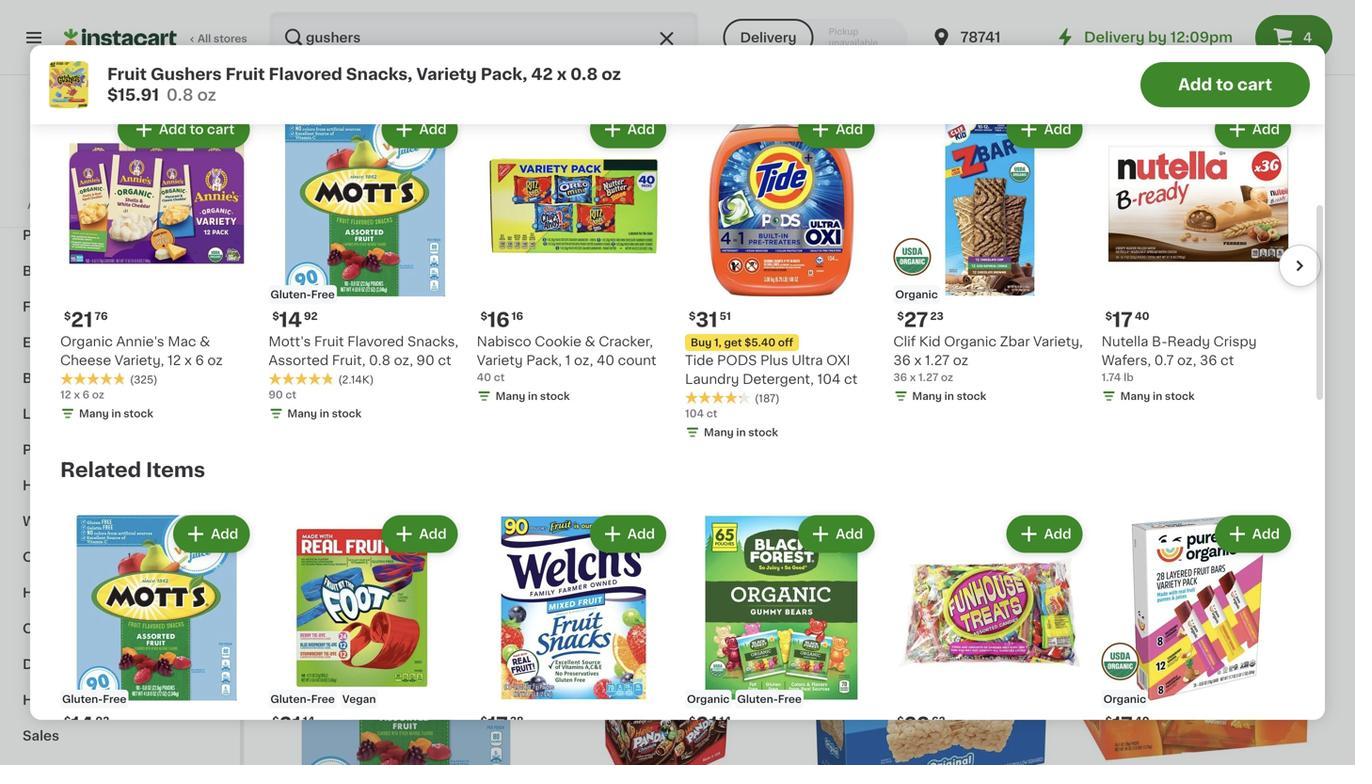 Task type: locate. For each thing, give the bounding box(es) containing it.
15 left 91
[[293, 390, 315, 410]]

1 vertical spatial nsored
[[1249, 59, 1295, 72]]

1 vertical spatial add to cart button
[[119, 113, 248, 147]]

gluten-free down the $ 15 91
[[284, 420, 349, 430]]

2 seller from the left
[[836, 370, 861, 378]]

0 horizontal spatial 21
[[71, 310, 93, 330]]

0 vertical spatial snacks,
[[346, 66, 413, 82]]

28 inside $ 17 28
[[510, 716, 524, 726]]

laundry
[[685, 373, 740, 386], [101, 622, 157, 635]]

1 vertical spatial 12
[[60, 390, 71, 400]]

& inside the "nabisco cookie & cracker, variety pack, 1 oz, 40 count 40 ct"
[[585, 335, 596, 348]]

many down 104 ct
[[704, 427, 734, 438]]

variety down $ 15
[[545, 456, 591, 469]]

in left $ 15
[[528, 391, 538, 402]]

104 up fruit gushers fruit flavored snacks, variety pack, 42 x 0.8 oz
[[685, 409, 704, 419]]

0 vertical spatial laundry
[[685, 373, 740, 386]]

0 horizontal spatial 15
[[293, 390, 315, 410]]

0 vertical spatial gluten-free
[[271, 290, 335, 300]]

hard beverages link
[[11, 575, 229, 611]]

90 left the $ 15 91
[[269, 390, 283, 400]]

dairy
[[67, 658, 103, 671]]

sales link
[[11, 718, 229, 754]]

0 vertical spatial add to cart
[[1179, 77, 1273, 93]]

variety, right the zbar
[[1034, 335, 1083, 348]]

2 horizontal spatial flavored
[[671, 437, 727, 450]]

2 vertical spatial to
[[163, 200, 174, 210]]

2 15 from the left
[[556, 390, 578, 410]]

1 vertical spatial $ 17 40
[[1106, 715, 1150, 735]]

many down 91
[[287, 409, 317, 419]]

$ 14 92 down 'home goods'
[[64, 715, 109, 735]]

2 vertical spatial snacks,
[[731, 437, 782, 450]]

$ inside the $ 31 51
[[689, 311, 696, 322]]

1.27
[[925, 354, 950, 367], [919, 372, 939, 383]]

gluten-
[[271, 290, 311, 300], [284, 420, 325, 430], [62, 694, 103, 705], [738, 694, 778, 705], [271, 694, 311, 705]]

nabisco cookie & cracker, variety pack, 1 oz, 40 count 40 ct
[[477, 335, 657, 383]]

seafood
[[75, 157, 132, 170]]

14
[[279, 310, 302, 330], [71, 715, 94, 735], [720, 716, 732, 726], [303, 716, 315, 726]]

cart down you on the left
[[207, 123, 235, 136]]

"gushers"
[[400, 81, 504, 101]]

best down oxi
[[813, 370, 834, 378]]

$ 14 92 up mott's
[[272, 310, 318, 330]]

oz inside fruit gushers fruit flavored snacks, variety pack, 42 x 0.8 oz
[[690, 456, 705, 469]]

1 $ 21 14 from the left
[[689, 715, 732, 735]]

snacks
[[23, 193, 72, 206]]

1 horizontal spatial seller
[[836, 370, 861, 378]]

gushers for fruit gushers fruit flavored snacks, variety pack, 42 x 0.8 oz
[[578, 437, 634, 450]]

2 vertical spatial pack,
[[595, 456, 630, 469]]

1 horizontal spatial 12
[[168, 354, 181, 367]]

$ inside $ 15
[[549, 391, 556, 401]]

23 left 62
[[904, 715, 930, 735]]

0 vertical spatial variety,
[[1034, 335, 1083, 348]]

electronics link
[[11, 325, 229, 361]]

add to cart button down 12:09pm
[[1141, 62, 1310, 107]]

104 inside 'tide pods plus ultra oxi laundry detergent, 104 ct'
[[818, 373, 841, 386]]

1 vertical spatial 104
[[685, 409, 704, 419]]

6 down mac
[[195, 354, 204, 367]]

gluten-free
[[271, 290, 335, 300], [284, 420, 349, 430], [62, 694, 127, 705]]

42 inside fruit gushers fruit flavored snacks, variety pack, 42 x 0.8 oz $15.91 0.8 oz
[[531, 66, 553, 82]]

flavored for fruit gushers fruit flavored snacks, variety pack, 42 x 0.8 oz
[[671, 437, 727, 450]]

delivery for delivery by 12:09pm
[[1085, 31, 1145, 44]]

1 vertical spatial to
[[190, 123, 204, 136]]

1 vertical spatial costco
[[52, 200, 90, 210]]

3 oz, from the left
[[1178, 354, 1197, 367]]

related
[[60, 460, 141, 480]]

goods down dairy
[[67, 694, 112, 707]]

1 horizontal spatial add to cart
[[1179, 77, 1273, 93]]

floral link
[[11, 289, 229, 325]]

add costco membership to save link
[[27, 198, 213, 213]]

best seller down assorted
[[288, 370, 335, 378]]

item carousel region
[[34, 100, 1322, 451], [34, 504, 1295, 765]]

36
[[894, 354, 911, 367], [1200, 354, 1218, 367], [894, 372, 908, 383]]

stock down the (2.14k)
[[332, 409, 362, 419]]

$15.91
[[107, 87, 159, 103]]

fruit up fruit,
[[314, 335, 344, 348]]

baby
[[23, 265, 58, 278]]

1 vertical spatial $ 14 92
[[64, 715, 109, 735]]

meat
[[23, 157, 57, 170]]

2 item carousel region from the top
[[34, 504, 1295, 765]]

& right deli
[[53, 658, 64, 671]]

& for health & personal care
[[71, 479, 82, 492]]

1 horizontal spatial laundry
[[685, 373, 740, 386]]

$
[[64, 311, 71, 322], [689, 311, 696, 322], [272, 311, 279, 322], [481, 311, 488, 322], [897, 311, 904, 322], [1106, 311, 1113, 322], [286, 391, 293, 401], [549, 391, 556, 401], [64, 716, 71, 726], [689, 716, 696, 726], [272, 716, 279, 726], [481, 716, 488, 726], [897, 716, 904, 726], [1106, 716, 1113, 726]]

1 vertical spatial gushers
[[578, 437, 634, 450]]

1 horizontal spatial oz,
[[574, 354, 593, 367]]

(325)
[[130, 375, 158, 385]]

ct inside nutella b-ready crispy wafers, 0.7 oz, 36 ct 1.74 lb
[[1221, 354, 1235, 367]]

b-
[[1152, 335, 1168, 348]]

many down 12 x 6 oz
[[79, 409, 109, 419]]

40 down item badge image
[[1135, 716, 1150, 726]]

spo down 12:09pm
[[1223, 59, 1249, 72]]

0 vertical spatial 92
[[304, 311, 318, 322]]

to down guarantee
[[163, 200, 174, 210]]

1 horizontal spatial best seller
[[813, 370, 861, 378]]

gushers inside fruit gushers fruit flavored snacks, variety pack, 42 x 0.8 oz
[[578, 437, 634, 450]]

flavored inside fruit gushers fruit flavored snacks, variety pack, 42 x 0.8 oz
[[671, 437, 727, 450]]

view pricing policy
[[64, 162, 165, 173]]

0 horizontal spatial spo
[[1223, 59, 1249, 72]]

0 vertical spatial $ 17 40
[[1106, 310, 1150, 330]]

2 horizontal spatial oz,
[[1178, 354, 1197, 367]]

flavored inside fruit gushers fruit flavored snacks, variety pack, 42 x 0.8 oz $15.91 0.8 oz
[[269, 66, 342, 82]]

1 horizontal spatial 92
[[304, 311, 318, 322]]

laundry up deli & dairy link
[[101, 622, 157, 635]]

$ 14 92
[[272, 310, 318, 330], [64, 715, 109, 735]]

best
[[288, 370, 309, 378], [813, 370, 834, 378]]

0 horizontal spatial 16
[[488, 310, 510, 330]]

beer & cider
[[23, 372, 109, 385]]

1 vertical spatial add to cart
[[159, 123, 235, 136]]

goods up beverages
[[65, 551, 110, 564]]

0 vertical spatial 12
[[168, 354, 181, 367]]

104 down oxi
[[818, 373, 841, 386]]

$ 21 14
[[689, 715, 732, 735], [272, 715, 315, 735]]

spo up spo nsored
[[1261, 7, 1282, 17]]

$ 23 62
[[897, 715, 946, 735]]

104
[[818, 373, 841, 386], [685, 409, 704, 419]]

add to cart up policy
[[159, 123, 235, 136]]

1 15 from the left
[[293, 390, 315, 410]]

add to cart button up policy
[[119, 113, 248, 147]]

2 vertical spatial variety
[[545, 456, 591, 469]]

gluten-free up mott's
[[271, 290, 335, 300]]

0 vertical spatial nsored
[[1282, 7, 1318, 17]]

all stores
[[198, 33, 247, 44]]

40 down nabisco
[[477, 372, 492, 383]]

0 horizontal spatial 90
[[269, 390, 283, 400]]

2 vertical spatial goods
[[67, 694, 112, 707]]

1 best seller from the left
[[288, 370, 335, 378]]

1.74
[[1102, 372, 1122, 383]]

best down assorted
[[288, 370, 309, 378]]

16 inside $ 16 16
[[512, 311, 523, 322]]

2 oz, from the left
[[574, 354, 593, 367]]

1 horizontal spatial delivery
[[1085, 31, 1145, 44]]

28
[[1104, 391, 1117, 401], [510, 716, 524, 726]]

1 seller from the left
[[311, 370, 335, 378]]

0 vertical spatial pack,
[[481, 66, 528, 82]]

& inside the organic annie's mac & cheese variety, 12 x 6 oz
[[200, 335, 210, 348]]

1 horizontal spatial $ 14 92
[[272, 310, 318, 330]]

0 vertical spatial 42
[[531, 66, 553, 82]]

1 horizontal spatial 104
[[818, 373, 841, 386]]

snacks, inside mott's fruit flavored snacks, assorted fruit, 0.8 oz, 90 ct
[[408, 335, 459, 348]]

to up guarantee
[[190, 123, 204, 136]]

goods for home goods
[[67, 694, 112, 707]]

add to cart down spo nsored
[[1179, 77, 1273, 93]]

2 vertical spatial flavored
[[671, 437, 727, 450]]

0 vertical spatial costco
[[95, 140, 145, 153]]

0 vertical spatial spo
[[1261, 7, 1282, 17]]

& up 100%
[[61, 157, 72, 170]]

0 vertical spatial to
[[1217, 77, 1234, 93]]

2 $ 17 40 from the top
[[1106, 715, 1150, 735]]

snacks, inside fruit gushers fruit flavored snacks, variety pack, 42 x 0.8 oz
[[731, 437, 782, 450]]

15 down '1'
[[556, 390, 578, 410]]

92 down 'home goods'
[[96, 716, 109, 726]]

results
[[282, 81, 361, 101]]

variety
[[416, 66, 477, 82], [477, 354, 523, 367], [545, 456, 591, 469]]

& down 100%
[[75, 193, 86, 206]]

0 vertical spatial variety
[[416, 66, 477, 82]]

stock
[[540, 391, 570, 402], [957, 391, 987, 402], [1165, 391, 1195, 402], [124, 409, 153, 419], [332, 409, 362, 419], [749, 427, 778, 438]]

1 oz, from the left
[[394, 354, 413, 367]]

many in stock down 'clif kid organic zbar variety, 36 x 1.27 oz 36 x 1.27 oz'
[[913, 391, 987, 402]]

2 best seller from the left
[[813, 370, 861, 378]]

& for cleaning & laundry
[[87, 622, 98, 635]]

1 vertical spatial goods
[[65, 551, 110, 564]]

$ inside $ 27 23
[[897, 311, 904, 322]]

variety inside the "nabisco cookie & cracker, variety pack, 1 oz, 40 count 40 ct"
[[477, 354, 523, 367]]

1 horizontal spatial 6
[[195, 354, 204, 367]]

0 horizontal spatial 42
[[531, 66, 553, 82]]

best seller
[[288, 370, 335, 378], [813, 370, 861, 378]]

0 horizontal spatial 6
[[82, 390, 90, 400]]

$ 21 14 down organic gluten-free
[[689, 715, 732, 735]]

fruit down count
[[637, 437, 667, 450]]

plus
[[761, 354, 789, 367]]

other goods link
[[11, 539, 229, 575]]

product group
[[60, 107, 254, 425], [269, 107, 462, 425], [477, 107, 670, 408], [685, 107, 879, 444], [894, 107, 1087, 408], [1102, 107, 1295, 408], [282, 132, 530, 527], [545, 132, 793, 510], [808, 132, 1055, 510], [1070, 132, 1318, 471], [60, 512, 254, 765], [269, 512, 462, 765], [477, 512, 670, 765], [685, 512, 879, 765], [894, 512, 1087, 765], [1102, 512, 1295, 765], [282, 557, 530, 765], [545, 557, 793, 765], [808, 557, 1055, 765], [1070, 557, 1318, 765]]

fruit,
[[332, 354, 366, 367]]

variety down nabisco
[[477, 354, 523, 367]]

gushers inside fruit gushers fruit flavored snacks, variety pack, 42 x 0.8 oz $15.91 0.8 oz
[[151, 66, 222, 82]]

92 up mott's
[[304, 311, 318, 322]]

12 down the beer & cider
[[60, 390, 71, 400]]

0 vertical spatial 23
[[931, 311, 944, 322]]

all stores link
[[64, 11, 249, 64]]

21 down organic gluten-free
[[696, 715, 718, 735]]

0 vertical spatial 6
[[195, 354, 204, 367]]

0 horizontal spatial costco
[[52, 200, 90, 210]]

0 horizontal spatial 104
[[685, 409, 704, 419]]

count
[[618, 354, 657, 367]]

1 vertical spatial 28
[[510, 716, 524, 726]]

0 horizontal spatial to
[[163, 200, 174, 210]]

& for meat & seafood
[[61, 157, 72, 170]]

0 horizontal spatial cart
[[207, 123, 235, 136]]

variety, inside the organic annie's mac & cheese variety, 12 x 6 oz
[[115, 354, 164, 367]]

results for "gushers"
[[282, 81, 504, 101]]

seller down oxi
[[836, 370, 861, 378]]

cart
[[1238, 77, 1273, 93], [207, 123, 235, 136]]

costco
[[95, 140, 145, 153], [52, 200, 90, 210]]

oz, inside mott's fruit flavored snacks, assorted fruit, 0.8 oz, 90 ct
[[394, 354, 413, 367]]

$ 17 40 down item badge image
[[1106, 715, 1150, 735]]

0 horizontal spatial 28
[[510, 716, 524, 726]]

0 horizontal spatial 92
[[96, 716, 109, 726]]

& right mac
[[200, 335, 210, 348]]

oz, inside nutella b-ready crispy wafers, 0.7 oz, 36 ct 1.74 lb
[[1178, 354, 1197, 367]]

0 horizontal spatial $ 14 92
[[64, 715, 109, 735]]

$ inside $ 16 16
[[481, 311, 488, 322]]

pack, for fruit gushers fruit flavored snacks, variety pack, 42 x 0.8 oz $15.91 0.8 oz
[[481, 66, 528, 82]]

fruit
[[107, 66, 147, 82], [226, 66, 265, 82], [314, 335, 344, 348], [545, 437, 575, 450], [637, 437, 667, 450]]

90 inside mott's fruit flavored snacks, assorted fruit, 0.8 oz, 90 ct
[[417, 354, 435, 367]]

15 for $ 15
[[556, 390, 578, 410]]

$ 21 14 down gluten-free vegan
[[272, 715, 315, 735]]

snacks, inside fruit gushers fruit flavored snacks, variety pack, 42 x 0.8 oz $15.91 0.8 oz
[[346, 66, 413, 82]]

0 horizontal spatial gushers
[[151, 66, 222, 82]]

2 $ 21 14 from the left
[[272, 715, 315, 735]]

21 left 76
[[71, 310, 93, 330]]

0 vertical spatial flavored
[[269, 66, 342, 82]]

1 horizontal spatial costco
[[95, 140, 145, 153]]

snacks, for fruit gushers fruit flavored snacks, variety pack, 42 x 0.8 oz $15.91 0.8 oz
[[346, 66, 413, 82]]

delivery
[[1085, 31, 1145, 44], [740, 31, 797, 44]]

None search field
[[269, 11, 699, 64]]

variety right for
[[416, 66, 477, 82]]

fruit down $ 15
[[545, 437, 575, 450]]

0 vertical spatial gushers
[[151, 66, 222, 82]]

1 item carousel region from the top
[[34, 100, 1322, 451]]

1 horizontal spatial variety,
[[1034, 335, 1083, 348]]

x inside fruit gushers fruit flavored snacks, variety pack, 42 x 0.8 oz
[[654, 456, 661, 469]]

$ inside $ 23 62
[[897, 716, 904, 726]]

& right cookie
[[585, 335, 596, 348]]

0 vertical spatial 90
[[417, 354, 435, 367]]

costco up view pricing policy link
[[95, 140, 145, 153]]

fruit up $15.91
[[107, 66, 147, 82]]

1 horizontal spatial $ 21 14
[[689, 715, 732, 735]]

0 horizontal spatial add to cart
[[159, 123, 235, 136]]

best seller down oxi
[[813, 370, 861, 378]]

best seller inside button
[[813, 370, 861, 378]]

item carousel region containing 14
[[34, 504, 1295, 765]]

0 horizontal spatial $ 21 14
[[272, 715, 315, 735]]

variety for fruit gushers fruit flavored snacks, variety pack, 42 x 0.8 oz $15.91 0.8 oz
[[416, 66, 477, 82]]

oz, inside the "nabisco cookie & cracker, variety pack, 1 oz, 40 count 40 ct"
[[574, 354, 593, 367]]

1.27 down kid
[[925, 354, 950, 367]]

1 horizontal spatial best
[[813, 370, 834, 378]]

$ 17 40 up nutella on the right top of the page
[[1106, 310, 1150, 330]]

12 x 6 oz
[[60, 390, 104, 400]]

in down 'clif kid organic zbar variety, 36 x 1.27 oz 36 x 1.27 oz'
[[945, 391, 955, 402]]

item carousel region containing 21
[[34, 100, 1322, 451]]

seller up 91
[[311, 370, 335, 378]]

2 best from the left
[[813, 370, 834, 378]]

12
[[168, 354, 181, 367], [60, 390, 71, 400]]

snacks, for fruit gushers fruit flavored snacks, variety pack, 42 x 0.8 oz
[[731, 437, 782, 450]]

flavored up fruit,
[[348, 335, 404, 348]]

meat & seafood
[[23, 157, 132, 170]]

in down beer & cider "link"
[[111, 409, 121, 419]]

6 inside the organic annie's mac & cheese variety, 12 x 6 oz
[[195, 354, 204, 367]]

stock down '(187)'
[[749, 427, 778, 438]]

2 horizontal spatial 21
[[696, 715, 718, 735]]

to down spo nsored
[[1217, 77, 1234, 93]]

0 horizontal spatial flavored
[[269, 66, 342, 82]]

oz, right fruit,
[[394, 354, 413, 367]]

42 inside fruit gushers fruit flavored snacks, variety pack, 42 x 0.8 oz
[[634, 456, 650, 469]]

0 vertical spatial add to cart button
[[1141, 62, 1310, 107]]

0 horizontal spatial add to cart button
[[119, 113, 248, 147]]

0.8
[[571, 66, 598, 82], [167, 87, 193, 103], [369, 354, 391, 367], [665, 456, 686, 469]]

variety inside fruit gushers fruit flavored snacks, variety pack, 42 x 0.8 oz $15.91 0.8 oz
[[416, 66, 477, 82]]

picked
[[60, 56, 132, 76]]

cracker,
[[599, 335, 653, 348]]

23 right 27
[[931, 311, 944, 322]]

12 down mac
[[168, 354, 181, 367]]

1 horizontal spatial 21
[[279, 715, 301, 735]]

1 vertical spatial laundry
[[101, 622, 157, 635]]

1 horizontal spatial 42
[[634, 456, 650, 469]]

17
[[1113, 310, 1133, 330], [1081, 390, 1102, 410], [488, 715, 508, 735], [1113, 715, 1133, 735]]

pack, inside fruit gushers fruit flavored snacks, variety pack, 42 x 0.8 oz $15.91 0.8 oz
[[481, 66, 528, 82]]

$ 31 51
[[689, 310, 731, 330]]

costco down 100%
[[52, 200, 90, 210]]

pack, inside fruit gushers fruit flavored snacks, variety pack, 42 x 0.8 oz
[[595, 456, 630, 469]]

variety inside fruit gushers fruit flavored snacks, variety pack, 42 x 0.8 oz
[[545, 456, 591, 469]]

1 horizontal spatial cart
[[1238, 77, 1273, 93]]

floral
[[23, 300, 60, 313]]

gushers down all
[[151, 66, 222, 82]]

1 horizontal spatial to
[[190, 123, 204, 136]]

delivery inside 'button'
[[740, 31, 797, 44]]

1 vertical spatial variety
[[477, 354, 523, 367]]

oz, for &
[[574, 354, 593, 367]]

cart down spo nsored
[[1238, 77, 1273, 93]]

40
[[1135, 311, 1150, 322], [597, 354, 615, 367], [477, 372, 492, 383], [1135, 716, 1150, 726]]

flavored left for
[[269, 66, 342, 82]]

variety, down annie's
[[115, 354, 164, 367]]

1 horizontal spatial 15
[[556, 390, 578, 410]]

6 down cider
[[82, 390, 90, 400]]

mott's
[[269, 335, 311, 348]]

x inside the organic annie's mac & cheese variety, 12 x 6 oz
[[184, 354, 192, 367]]

0 vertical spatial item carousel region
[[34, 100, 1322, 451]]

organic annie's mac & cheese variety, 12 x 6 oz
[[60, 335, 223, 367]]

$21.14 element
[[808, 387, 1055, 412]]

all
[[198, 33, 211, 44]]

home goods
[[23, 694, 112, 707]]

product group containing 31
[[685, 107, 879, 444]]

gushers down count
[[578, 437, 634, 450]]

add costco membership to save
[[27, 200, 201, 210]]

1 best from the left
[[288, 370, 309, 378]]

& inside "link"
[[58, 372, 69, 385]]

organic
[[896, 290, 938, 300], [60, 335, 113, 348], [944, 335, 997, 348], [687, 694, 730, 705], [1104, 694, 1147, 705]]

goods
[[66, 443, 111, 457], [65, 551, 110, 564], [67, 694, 112, 707]]

21 down gluten-free vegan
[[279, 715, 301, 735]]

oz inside the organic annie's mac & cheese variety, 12 x 6 oz
[[207, 354, 223, 367]]

beer
[[23, 372, 55, 385]]

fruit down stores
[[226, 66, 265, 82]]

0 vertical spatial 28
[[1104, 391, 1117, 401]]

stock down '1'
[[540, 391, 570, 402]]

gushers
[[151, 66, 222, 82], [578, 437, 634, 450]]

1 vertical spatial gluten-free
[[284, 420, 349, 430]]

in
[[528, 391, 538, 402], [945, 391, 955, 402], [1153, 391, 1163, 402], [111, 409, 121, 419], [320, 409, 329, 419], [737, 427, 746, 438]]

& right health
[[71, 479, 82, 492]]

0 horizontal spatial laundry
[[101, 622, 157, 635]]

1 horizontal spatial 16
[[512, 311, 523, 322]]

add to cart inside item carousel region
[[159, 123, 235, 136]]

goods inside "link"
[[67, 694, 112, 707]]

gluten-free down dairy
[[62, 694, 127, 705]]

vegan
[[342, 694, 376, 705]]

0 vertical spatial cart
[[1238, 77, 1273, 93]]

2 horizontal spatial to
[[1217, 77, 1234, 93]]

1 horizontal spatial gushers
[[578, 437, 634, 450]]

oz, down ready
[[1178, 354, 1197, 367]]

& right beer
[[58, 372, 69, 385]]

1 horizontal spatial spo
[[1261, 7, 1282, 17]]

1 vertical spatial flavored
[[348, 335, 404, 348]]

$ inside "$ 21 76"
[[64, 311, 71, 322]]

variety, inside 'clif kid organic zbar variety, 36 x 1.27 oz 36 x 1.27 oz'
[[1034, 335, 1083, 348]]

organic inside the organic annie's mac & cheese variety, 12 x 6 oz
[[60, 335, 113, 348]]

0.8 inside mott's fruit flavored snacks, assorted fruit, 0.8 oz, 90 ct
[[369, 354, 391, 367]]

many down lb
[[1121, 391, 1151, 402]]

(2.14k)
[[338, 375, 374, 385]]

100%
[[48, 181, 77, 192]]



Task type: describe. For each thing, give the bounding box(es) containing it.
deli & dairy
[[23, 658, 103, 671]]

product group containing 27
[[894, 107, 1087, 408]]

0.8 inside fruit gushers fruit flavored snacks, variety pack, 42 x 0.8 oz
[[665, 456, 686, 469]]

17 28
[[1081, 390, 1117, 410]]

variety for fruit gushers fruit flavored snacks, variety pack, 42 x 0.8 oz
[[545, 456, 591, 469]]

delivery for delivery
[[740, 31, 797, 44]]

candy
[[89, 193, 134, 206]]

gluten-free for 14
[[62, 694, 127, 705]]

beverages
[[59, 587, 131, 600]]

tide pods plus ultra oxi laundry detergent, 104 ct
[[685, 354, 858, 386]]

clif kid organic zbar variety, 36 x 1.27 oz 36 x 1.27 oz
[[894, 335, 1083, 383]]

home
[[23, 694, 64, 707]]

4 button
[[1256, 15, 1333, 60]]

flavored for fruit gushers fruit flavored snacks, variety pack, 42 x 0.8 oz $15.91 0.8 oz
[[269, 66, 342, 82]]

assorted
[[269, 354, 329, 367]]

view
[[64, 162, 89, 173]]

flavored inside mott's fruit flavored snacks, assorted fruit, 0.8 oz, 90 ct
[[348, 335, 404, 348]]

62
[[932, 716, 946, 726]]

28 inside '17 28'
[[1104, 391, 1117, 401]]

78741 button
[[931, 11, 1044, 64]]

$ 27 23
[[897, 310, 944, 330]]

costco logo image
[[102, 98, 138, 134]]

21 for organic gluten-free
[[696, 715, 718, 735]]

pricing
[[92, 162, 129, 173]]

pets link
[[11, 217, 229, 253]]

$ 21 14 for gluten-
[[272, 715, 315, 735]]

fruit inside mott's fruit flavored snacks, assorted fruit, 0.8 oz, 90 ct
[[314, 335, 344, 348]]

& for snacks & candy
[[75, 193, 86, 206]]

78741
[[961, 31, 1001, 44]]

14 down 'home goods'
[[71, 715, 94, 735]]

fruit gushers fruit flavored snacks, variety pack, 42 x 0.8 oz
[[545, 437, 782, 469]]

items
[[146, 460, 205, 480]]

mott's fruit flavored snacks, assorted fruit, 0.8 oz, 90 ct
[[269, 335, 459, 367]]

stock down nutella b-ready crispy wafers, 0.7 oz, 36 ct 1.74 lb
[[1165, 391, 1195, 402]]

buy 1, get $5.40 off
[[691, 338, 794, 348]]

delivery by 12:09pm
[[1085, 31, 1233, 44]]

cart inside item carousel region
[[207, 123, 235, 136]]

$ 15
[[549, 390, 578, 410]]

14 down gluten-free vegan
[[303, 716, 315, 726]]

fruit gushers fruit flavored snacks, variety pack, 42 x 0.8 oz $15.91 0.8 oz
[[107, 66, 621, 103]]

seller inside button
[[836, 370, 861, 378]]

1,
[[715, 338, 722, 348]]

42 for fruit gushers fruit flavored snacks, variety pack, 42 x 0.8 oz $15.91 0.8 oz
[[531, 66, 553, 82]]

detergent,
[[743, 373, 814, 386]]

instacart logo image
[[64, 26, 177, 49]]

pack, for fruit gushers fruit flavored snacks, variety pack, 42 x 0.8 oz
[[595, 456, 630, 469]]

item badge image
[[894, 238, 931, 276]]

100% satisfaction guarantee
[[48, 181, 199, 192]]

gluten-free for mott's fruit flavored snacks, assorted fruit, 0.8 oz, 90 ct
[[271, 290, 335, 300]]

12:09pm
[[1171, 31, 1233, 44]]

ct inside the "nabisco cookie & cracker, variety pack, 1 oz, 40 count 40 ct"
[[494, 372, 505, 383]]

$ 15 91
[[286, 390, 329, 410]]

in down 0.7
[[1153, 391, 1163, 402]]

save
[[177, 200, 201, 210]]

gluten-free vegan
[[271, 694, 376, 705]]

electronics
[[23, 336, 100, 349]]

crispy
[[1214, 335, 1257, 348]]

oxi
[[827, 354, 851, 367]]

40 down cracker,
[[597, 354, 615, 367]]

ct inside 'tide pods plus ultra oxi laundry detergent, 104 ct'
[[844, 373, 858, 386]]

deli & dairy link
[[11, 647, 229, 683]]

mac
[[168, 335, 196, 348]]

baby link
[[11, 253, 229, 289]]

$ inside $ 17 28
[[481, 716, 488, 726]]

wine link
[[11, 504, 229, 539]]

laundry inside 'tide pods plus ultra oxi laundry detergent, 104 ct'
[[685, 373, 740, 386]]

tide
[[685, 354, 714, 367]]

many left $ 15
[[496, 391, 526, 402]]

1 vertical spatial 90
[[269, 390, 283, 400]]

& for beer & cider
[[58, 372, 69, 385]]

lb
[[1124, 372, 1134, 383]]

best inside button
[[813, 370, 834, 378]]

14 down organic gluten-free
[[720, 716, 732, 726]]

care
[[148, 479, 180, 492]]

many in stock down '(187)'
[[704, 427, 778, 438]]

12 inside the organic annie's mac & cheese variety, 12 x 6 oz
[[168, 354, 181, 367]]

4
[[1304, 31, 1313, 44]]

ct inside mott's fruit flavored snacks, assorted fruit, 0.8 oz, 90 ct
[[438, 354, 452, 367]]

cookie
[[535, 335, 582, 348]]

pods
[[717, 354, 757, 367]]

40 up nutella on the right top of the page
[[1135, 311, 1150, 322]]

many in stock down beer & cider "link"
[[79, 409, 153, 419]]

spo for spo
[[1261, 7, 1282, 17]]

membership
[[93, 200, 161, 210]]

1 vertical spatial 23
[[904, 715, 930, 735]]

hard beverages
[[23, 587, 131, 600]]

1 vertical spatial 1.27
[[919, 372, 939, 383]]

item badge image
[[1102, 643, 1140, 681]]

stores
[[214, 33, 247, 44]]

15 for $ 15 91
[[293, 390, 315, 410]]

service type group
[[723, 19, 908, 56]]

1 $ 17 40 from the top
[[1106, 310, 1150, 330]]

related items
[[60, 460, 205, 480]]

0 horizontal spatial 12
[[60, 390, 71, 400]]

to inside item carousel region
[[190, 123, 204, 136]]

goods for paper goods
[[66, 443, 111, 457]]

get
[[724, 338, 742, 348]]

goods for other goods
[[65, 551, 110, 564]]

paper
[[23, 443, 62, 457]]

pack, inside the "nabisco cookie & cracker, variety pack, 1 oz, 40 count 40 ct"
[[526, 354, 562, 367]]

$ 21 14 for organic
[[689, 715, 732, 735]]

home goods link
[[11, 683, 229, 718]]

many in stock down 91
[[287, 409, 362, 419]]

deli
[[23, 658, 49, 671]]

in down 91
[[320, 409, 329, 419]]

stock down 'clif kid organic zbar variety, 36 x 1.27 oz 36 x 1.27 oz'
[[957, 391, 987, 402]]

best seller button
[[808, 132, 1055, 510]]

$5.40
[[745, 338, 776, 348]]

x inside fruit gushers fruit flavored snacks, variety pack, 42 x 0.8 oz $15.91 0.8 oz
[[557, 66, 567, 82]]

for
[[137, 56, 171, 76]]

costco link
[[95, 98, 145, 156]]

health & personal care
[[23, 479, 180, 492]]

household
[[23, 86, 97, 99]]

1 vertical spatial 92
[[96, 716, 109, 726]]

view pricing policy link
[[64, 160, 176, 175]]

zbar
[[1000, 335, 1030, 348]]

satisfaction
[[79, 181, 142, 192]]

in down the detergent,
[[737, 427, 746, 438]]

21 for gluten-free vegan
[[279, 715, 301, 735]]

90 ct
[[269, 390, 297, 400]]

annie's
[[116, 335, 164, 348]]

spo nsored
[[1223, 59, 1295, 72]]

meat & seafood link
[[11, 146, 229, 182]]

clif
[[894, 335, 916, 348]]

for
[[366, 81, 395, 101]]

other goods
[[23, 551, 110, 564]]

other
[[23, 551, 62, 564]]

paper goods link
[[11, 432, 229, 468]]

14 up mott's
[[279, 310, 302, 330]]

36 inside nutella b-ready crispy wafers, 0.7 oz, 36 ct 1.74 lb
[[1200, 354, 1218, 367]]

many in stock down '1'
[[496, 391, 570, 402]]

cheese
[[60, 354, 111, 367]]

91
[[317, 391, 329, 401]]

wine
[[23, 515, 57, 528]]

0 vertical spatial 1.27
[[925, 354, 950, 367]]

nutella
[[1102, 335, 1149, 348]]

gushers for fruit gushers fruit flavored snacks, variety pack, 42 x 0.8 oz $15.91 0.8 oz
[[151, 66, 222, 82]]

23 inside $ 27 23
[[931, 311, 944, 322]]

organic inside 'clif kid organic zbar variety, 36 x 1.27 oz 36 x 1.27 oz'
[[944, 335, 997, 348]]

beer & cider link
[[11, 361, 229, 396]]

bakery
[[23, 121, 70, 135]]

51
[[720, 311, 731, 322]]

many down kid
[[913, 391, 942, 402]]

many in stock down lb
[[1121, 391, 1195, 402]]

27
[[904, 310, 929, 330]]

$ 21 76
[[64, 310, 108, 330]]

wafers,
[[1102, 354, 1151, 367]]

product group containing 16
[[477, 107, 670, 408]]

oz, for flavored
[[394, 354, 413, 367]]

1 horizontal spatial add to cart button
[[1141, 62, 1310, 107]]

cider
[[72, 372, 109, 385]]

42 for fruit gushers fruit flavored snacks, variety pack, 42 x 0.8 oz
[[634, 456, 650, 469]]

ultra
[[792, 354, 823, 367]]

$ inside the $ 15 91
[[286, 391, 293, 401]]

& for deli & dairy
[[53, 658, 64, 671]]

product group containing 23
[[894, 512, 1087, 765]]

$ 17 28
[[481, 715, 524, 735]]

stock down (325)
[[124, 409, 153, 419]]

spo for spo nsored
[[1223, 59, 1249, 72]]

1 vertical spatial 6
[[82, 390, 90, 400]]



Task type: vqa. For each thing, say whether or not it's contained in the screenshot.
'Home Goods' link
yes



